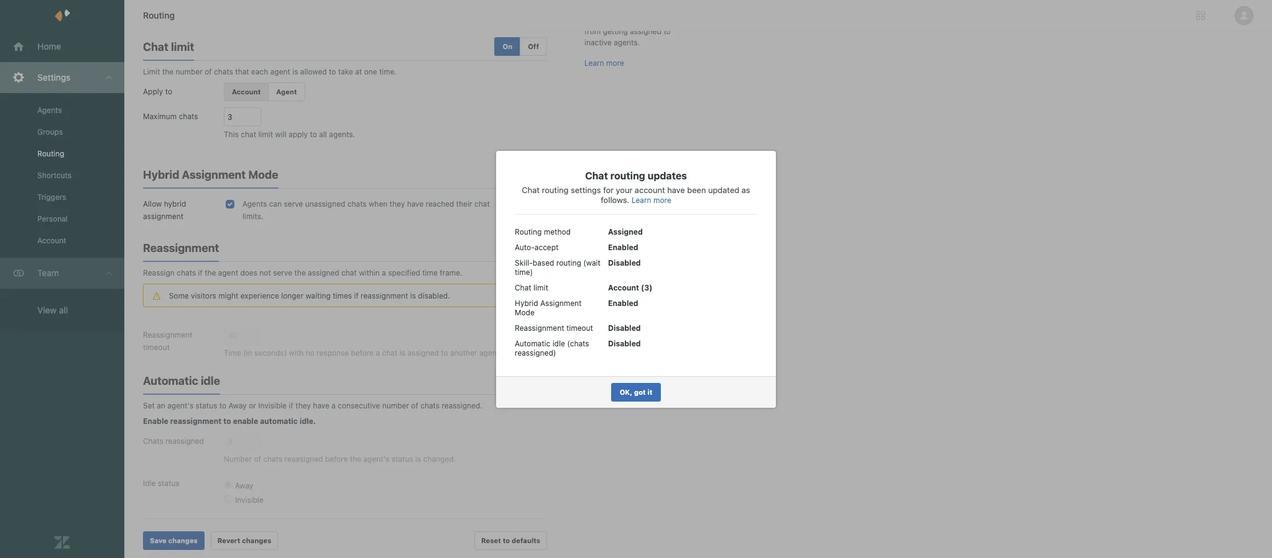 Task type: locate. For each thing, give the bounding box(es) containing it.
1 vertical spatial enabled
[[608, 299, 638, 308]]

1 vertical spatial agent
[[218, 269, 238, 278]]

1 horizontal spatial idle
[[553, 339, 565, 349]]

agents inside agents can serve unassigned chats when they have reached their chat limits.
[[242, 200, 267, 209]]

0 horizontal spatial automatic
[[143, 375, 198, 388]]

agents up groups
[[37, 106, 62, 115]]

2 vertical spatial disabled
[[608, 339, 641, 349]]

on for limit
[[503, 42, 512, 50]]

0 vertical spatial if
[[198, 269, 203, 278]]

agent's down consecutive
[[363, 455, 390, 465]]

within
[[359, 269, 380, 278]]

1 off button from the top
[[520, 37, 547, 56]]

0 vertical spatial before
[[351, 349, 374, 358]]

idle status
[[143, 480, 180, 489]]

0 horizontal spatial before
[[325, 455, 348, 465]]

status right idle
[[158, 480, 180, 489]]

2 vertical spatial routing
[[515, 227, 542, 237]]

to inside reassignment timeout time (in seconds) with no response before a chat is assigned to another agent.
[[441, 349, 448, 358]]

reassign chats if the agent does not serve the assigned chat within a specified time frame.
[[143, 269, 462, 278]]

1 horizontal spatial if
[[289, 402, 293, 411]]

account down personal
[[37, 236, 66, 246]]

0 horizontal spatial reassigned
[[165, 437, 204, 447]]

1 off from the top
[[528, 42, 539, 50]]

for
[[603, 185, 614, 195]]

0 vertical spatial all
[[319, 130, 327, 139]]

chat right the their
[[474, 200, 490, 209]]

1 horizontal spatial status
[[196, 402, 217, 411]]

disabled down account (3)
[[608, 324, 641, 333]]

chats up some at the bottom
[[177, 269, 196, 278]]

away inside set an agent's status to away or invisible if they have a consecutive number of chats reassigned. enable reassignment to enable automatic idle.
[[229, 402, 247, 411]]

routing left (wait
[[556, 258, 581, 268]]

3 disabled from the top
[[608, 339, 641, 349]]

limit
[[143, 67, 160, 76]]

0 horizontal spatial they
[[296, 402, 311, 411]]

serve right not
[[273, 269, 292, 278]]

1 horizontal spatial learn more
[[632, 196, 671, 205]]

hybrid assignment mode
[[143, 168, 278, 182], [515, 299, 582, 317]]

routing left settings
[[542, 185, 569, 195]]

0 vertical spatial account
[[232, 88, 261, 96]]

1 vertical spatial all
[[59, 305, 68, 316]]

to right 'apply' at the left of page
[[310, 130, 317, 139]]

1 disabled from the top
[[608, 258, 641, 268]]

chat down time)
[[515, 283, 531, 293]]

(3)
[[641, 283, 652, 293]]

on button
[[495, 37, 520, 56], [495, 372, 520, 391]]

2 horizontal spatial a
[[382, 269, 386, 278]]

status
[[196, 402, 217, 411], [392, 455, 413, 465], [158, 480, 180, 489]]

1 horizontal spatial learn
[[632, 196, 651, 205]]

0 vertical spatial on
[[503, 42, 512, 50]]

serve right can
[[284, 200, 303, 209]]

0 vertical spatial agent
[[270, 67, 290, 76]]

is left disabled.
[[410, 292, 416, 301]]

timeout up automatic idle
[[143, 343, 170, 353]]

is
[[292, 67, 298, 76], [410, 292, 416, 301], [400, 349, 405, 358], [415, 455, 421, 465]]

0 horizontal spatial all
[[59, 305, 68, 316]]

agent right each
[[270, 67, 290, 76]]

3 off from the top
[[528, 377, 539, 385]]

seconds)
[[254, 349, 287, 358]]

2 vertical spatial a
[[332, 402, 336, 411]]

routing down groups
[[37, 149, 64, 159]]

hybrid up allow at the top of the page
[[143, 168, 179, 182]]

they right when
[[390, 200, 405, 209]]

1 vertical spatial chat limit
[[515, 283, 548, 293]]

1 vertical spatial assigned
[[407, 349, 439, 358]]

reassigned right chats
[[165, 437, 204, 447]]

1 horizontal spatial changes
[[242, 537, 271, 546]]

reassignment
[[361, 292, 408, 301], [170, 417, 221, 427]]

0 vertical spatial off
[[528, 42, 539, 50]]

3 off button from the top
[[520, 372, 547, 391]]

reassigned down idle. on the left of page
[[285, 455, 323, 465]]

the
[[162, 67, 174, 76], [205, 269, 216, 278], [294, 269, 306, 278], [350, 455, 361, 465]]

1 horizontal spatial agents
[[242, 200, 267, 209]]

agents for agents
[[37, 106, 62, 115]]

they inside set an agent's status to away or invisible if they have a consecutive number of chats reassigned. enable reassignment to enable automatic idle.
[[296, 402, 311, 411]]

enabled down assigned
[[608, 243, 638, 252]]

account inside button
[[232, 88, 261, 96]]

(chats
[[567, 339, 589, 349]]

assigned up waiting
[[308, 269, 339, 278]]

routing inside the chat routing settings for your account have been updated as follows.
[[542, 185, 569, 195]]

chat for limits.
[[474, 200, 490, 209]]

routing for updates
[[610, 170, 645, 181]]

2 enabled from the top
[[608, 299, 638, 308]]

mode
[[248, 168, 278, 182], [515, 308, 535, 317]]

2 vertical spatial if
[[289, 402, 293, 411]]

waiting
[[306, 292, 331, 301]]

limits.
[[242, 212, 263, 221]]

routing inside skill-based routing (wait time)
[[556, 258, 581, 268]]

zendesk products image
[[1196, 11, 1205, 20]]

limit up apply to
[[171, 40, 194, 53]]

assignment inside hybrid assignment mode
[[540, 299, 582, 308]]

to right reset at the left bottom
[[503, 537, 510, 546]]

all
[[319, 130, 327, 139], [59, 305, 68, 316]]

0 horizontal spatial of
[[205, 67, 212, 76]]

before right response at the bottom of page
[[351, 349, 374, 358]]

1 vertical spatial disabled
[[608, 324, 641, 333]]

1 vertical spatial hybrid
[[515, 299, 538, 308]]

away left or
[[229, 402, 247, 411]]

1 vertical spatial of
[[411, 402, 418, 411]]

chats inside agents can serve unassigned chats when they have reached their chat limits.
[[347, 200, 367, 209]]

0 horizontal spatial agents
[[37, 106, 62, 115]]

idle for automatic idle (chats reassigned)
[[553, 339, 565, 349]]

0 vertical spatial agents
[[37, 106, 62, 115]]

assignment down this in the top left of the page
[[182, 168, 246, 182]]

auto-accept
[[515, 243, 559, 252]]

before down set an agent's status to away or invisible if they have a consecutive number of chats reassigned. enable reassignment to enable automatic idle.
[[325, 455, 348, 465]]

all right view
[[59, 305, 68, 316]]

chat inside reassignment timeout time (in seconds) with no response before a chat is assigned to another agent.
[[382, 349, 398, 358]]

1 horizontal spatial reassignment
[[361, 292, 408, 301]]

assignment up "reassignment timeout"
[[540, 299, 582, 308]]

status left changed.
[[392, 455, 413, 465]]

timeout up (chats
[[566, 324, 593, 333]]

unassigned
[[305, 200, 345, 209]]

0 horizontal spatial have
[[313, 402, 329, 411]]

1 vertical spatial they
[[296, 402, 311, 411]]

account left '(3)'
[[608, 283, 639, 293]]

your
[[616, 185, 633, 195]]

to left take
[[329, 67, 336, 76]]

2 disabled from the top
[[608, 324, 641, 333]]

invisible right invisible radio
[[235, 496, 264, 506]]

chat right response at the bottom of page
[[382, 349, 398, 358]]

time
[[422, 269, 438, 278]]

to
[[329, 67, 336, 76], [165, 87, 172, 96], [310, 130, 317, 139], [441, 349, 448, 358], [219, 402, 226, 411], [223, 417, 231, 427], [503, 537, 510, 546]]

settings
[[571, 185, 601, 195]]

a right response at the bottom of page
[[376, 349, 380, 358]]

assigned inside reassignment timeout time (in seconds) with no response before a chat is assigned to another agent.
[[407, 349, 439, 358]]

agent left does
[[218, 269, 238, 278]]

1 horizontal spatial more
[[653, 196, 671, 205]]

account
[[635, 185, 665, 195]]

1 enabled from the top
[[608, 243, 638, 252]]

1 vertical spatial a
[[376, 349, 380, 358]]

1 vertical spatial on button
[[495, 372, 520, 391]]

set
[[143, 402, 155, 411]]

automatic down "reassignment timeout"
[[515, 339, 550, 349]]

agents
[[37, 106, 62, 115], [242, 200, 267, 209]]

reassignment
[[143, 242, 219, 255], [515, 324, 564, 333], [143, 331, 192, 340]]

1 vertical spatial routing
[[542, 185, 569, 195]]

changes inside 'button'
[[242, 537, 271, 546]]

0 horizontal spatial chat limit
[[143, 40, 194, 53]]

agents for agents can serve unassigned chats when they have reached their chat limits.
[[242, 200, 267, 209]]

invisible up automatic on the left of page
[[258, 402, 287, 411]]

chat up 'limit'
[[143, 40, 168, 53]]

changes right revert
[[242, 537, 271, 546]]

changes right save
[[168, 537, 198, 546]]

reassignment for reassignment
[[143, 242, 219, 255]]

of left reassigned.
[[411, 402, 418, 411]]

1 vertical spatial away
[[235, 482, 253, 491]]

assigned
[[608, 227, 643, 237]]

timeout for reassignment timeout time (in seconds) with no response before a chat is assigned to another agent.
[[143, 343, 170, 353]]

idle.
[[300, 417, 316, 427]]

0 horizontal spatial a
[[332, 402, 336, 411]]

this chat limit will apply to all agents.
[[224, 130, 355, 139]]

away right away option
[[235, 482, 253, 491]]

before
[[351, 349, 374, 358], [325, 455, 348, 465]]

0 vertical spatial routing
[[610, 170, 645, 181]]

1 horizontal spatial hybrid
[[515, 299, 538, 308]]

chat
[[143, 40, 168, 53], [585, 170, 608, 181], [522, 185, 540, 195], [515, 283, 531, 293]]

skill-
[[515, 258, 533, 268]]

another
[[450, 349, 477, 358]]

2 vertical spatial have
[[313, 402, 329, 411]]

disabled up account (3)
[[608, 258, 641, 268]]

ok, got it
[[620, 388, 652, 396]]

revert changes button
[[211, 532, 278, 551]]

revert changes
[[218, 537, 271, 546]]

automatic idle (chats reassigned)
[[515, 339, 589, 358]]

have up idle. on the left of page
[[313, 402, 329, 411]]

0 vertical spatial learn
[[584, 58, 604, 68]]

0 vertical spatial reassigned
[[165, 437, 204, 447]]

is inside reassignment timeout time (in seconds) with no response before a chat is assigned to another agent.
[[400, 349, 405, 358]]

chat routing settings for your account have been updated as follows.
[[522, 185, 750, 205]]

some
[[169, 292, 189, 301]]

reassignment up reassign
[[143, 242, 219, 255]]

chat limit down time)
[[515, 283, 548, 293]]

Chats reassigned number field
[[224, 433, 261, 452]]

number
[[176, 67, 203, 76], [382, 402, 409, 411]]

1 horizontal spatial assigned
[[407, 349, 439, 358]]

2 changes from the left
[[242, 537, 271, 546]]

enabled for auto-accept
[[608, 243, 638, 252]]

chat up settings
[[585, 170, 608, 181]]

enabled down account (3)
[[608, 299, 638, 308]]

1 on button from the top
[[495, 37, 520, 56]]

1 horizontal spatial assignment
[[540, 299, 582, 308]]

on
[[503, 42, 512, 50], [503, 377, 512, 385]]

learn more link
[[584, 58, 624, 68], [632, 196, 671, 205]]

1 vertical spatial number
[[382, 402, 409, 411]]

disabled for automatic idle (chats reassigned)
[[608, 339, 641, 349]]

number right 'limit'
[[176, 67, 203, 76]]

routing
[[610, 170, 645, 181], [542, 185, 569, 195], [556, 258, 581, 268]]

0 vertical spatial a
[[382, 269, 386, 278]]

1 vertical spatial automatic
[[143, 375, 198, 388]]

1 vertical spatial learn more link
[[632, 196, 671, 205]]

1 vertical spatial limit
[[258, 130, 273, 139]]

1 vertical spatial routing
[[37, 149, 64, 159]]

chat inside agents can serve unassigned chats when they have reached their chat limits.
[[474, 200, 490, 209]]

account for "account" button
[[232, 88, 261, 96]]

with
[[289, 349, 304, 358]]

have inside set an agent's status to away or invisible if they have a consecutive number of chats reassigned. enable reassignment to enable automatic idle.
[[313, 402, 329, 411]]

based
[[533, 258, 554, 268]]

agent's right an
[[167, 402, 194, 411]]

the right 'limit'
[[162, 67, 174, 76]]

chat up 'routing method'
[[522, 185, 540, 195]]

disabled for reassignment timeout
[[608, 324, 641, 333]]

they up idle. on the left of page
[[296, 402, 311, 411]]

is left the another
[[400, 349, 405, 358]]

updated
[[708, 185, 739, 195]]

disabled right (chats
[[608, 339, 641, 349]]

1 on from the top
[[503, 42, 512, 50]]

1 vertical spatial invisible
[[235, 496, 264, 506]]

Away radio
[[224, 481, 232, 490]]

have
[[667, 185, 685, 195], [407, 200, 424, 209], [313, 402, 329, 411]]

number inside set an agent's status to away or invisible if they have a consecutive number of chats reassigned. enable reassignment to enable automatic idle.
[[382, 402, 409, 411]]

Reassignment timeout number field
[[224, 327, 261, 345]]

0 vertical spatial on button
[[495, 37, 520, 56]]

if inside set an agent's status to away or invisible if they have a consecutive number of chats reassigned. enable reassignment to enable automatic idle.
[[289, 402, 293, 411]]

chats right number
[[263, 455, 282, 465]]

if up visitors
[[198, 269, 203, 278]]

invisible inside set an agent's status to away or invisible if they have a consecutive number of chats reassigned. enable reassignment to enable automatic idle.
[[258, 402, 287, 411]]

0 vertical spatial automatic
[[515, 339, 550, 349]]

2 on from the top
[[503, 377, 512, 385]]

a inside set an agent's status to away or invisible if they have a consecutive number of chats reassigned. enable reassignment to enable automatic idle.
[[332, 402, 336, 411]]

a left consecutive
[[332, 402, 336, 411]]

chat limit
[[143, 40, 194, 53], [515, 283, 548, 293]]

have left reached
[[407, 200, 424, 209]]

0 horizontal spatial number
[[176, 67, 203, 76]]

have inside agents can serve unassigned chats when they have reached their chat limits.
[[407, 200, 424, 209]]

reassignment for reassignment timeout time (in seconds) with no response before a chat is assigned to another agent.
[[143, 331, 192, 340]]

chat left within
[[341, 269, 357, 278]]

mode up can
[[248, 168, 278, 182]]

chat limit up 'limit'
[[143, 40, 194, 53]]

revert
[[218, 537, 240, 546]]

0 vertical spatial hybrid
[[143, 168, 179, 182]]

1 vertical spatial timeout
[[143, 343, 170, 353]]

0 horizontal spatial idle
[[201, 375, 220, 388]]

0 vertical spatial hybrid assignment mode
[[143, 168, 278, 182]]

all left agents.
[[319, 130, 327, 139]]

an
[[157, 402, 165, 411]]

agent's
[[167, 402, 194, 411], [363, 455, 390, 465]]

1 vertical spatial off button
[[520, 239, 547, 257]]

assignment
[[143, 212, 183, 221]]

hybrid assignment mode up "reassignment timeout"
[[515, 299, 582, 317]]

0 horizontal spatial routing
[[37, 149, 64, 159]]

0 vertical spatial timeout
[[566, 324, 593, 333]]

1 horizontal spatial all
[[319, 130, 327, 139]]

learn
[[584, 58, 604, 68], [632, 196, 651, 205]]

routing method
[[515, 227, 571, 237]]

idle
[[143, 480, 156, 489]]

on button for chat limit
[[495, 37, 520, 56]]

chats
[[214, 67, 233, 76], [179, 112, 198, 121], [347, 200, 367, 209], [177, 269, 196, 278], [420, 402, 440, 411], [263, 455, 282, 465]]

0 vertical spatial limit
[[171, 40, 194, 53]]

reassignment up the chats reassigned
[[170, 417, 221, 427]]

chat inside the chat routing settings for your account have been updated as follows.
[[522, 185, 540, 195]]

reassigned.
[[442, 402, 482, 411]]

mode up "reassignment timeout"
[[515, 308, 535, 317]]

not
[[260, 269, 271, 278]]

they
[[390, 200, 405, 209], [296, 402, 311, 411]]

chats inside set an agent's status to away or invisible if they have a consecutive number of chats reassigned. enable reassignment to enable automatic idle.
[[420, 402, 440, 411]]

on for idle
[[503, 377, 512, 385]]

1 changes from the left
[[168, 537, 198, 546]]

account for account (3)
[[608, 283, 639, 293]]

1 horizontal spatial chat limit
[[515, 283, 548, 293]]

limit
[[171, 40, 194, 53], [258, 130, 273, 139], [533, 283, 548, 293]]

assigned left the another
[[407, 349, 439, 358]]

automatic inside automatic idle (chats reassigned)
[[515, 339, 550, 349]]

reassignment inside reassignment timeout time (in seconds) with no response before a chat is assigned to another agent.
[[143, 331, 192, 340]]

0 vertical spatial learn more
[[584, 58, 624, 68]]

have down updates
[[667, 185, 685, 195]]

timeout inside reassignment timeout time (in seconds) with no response before a chat is assigned to another agent.
[[143, 343, 170, 353]]

does
[[240, 269, 257, 278]]

got
[[634, 388, 646, 396]]

limit down 'based'
[[533, 283, 548, 293]]

reassignment for reassignment timeout
[[515, 324, 564, 333]]

is left allowed
[[292, 67, 298, 76]]

0 vertical spatial mode
[[248, 168, 278, 182]]

2 vertical spatial account
[[608, 283, 639, 293]]

if up automatic on the left of page
[[289, 402, 293, 411]]

of right number
[[254, 455, 261, 465]]

account down that
[[232, 88, 261, 96]]

number of chats reassigned before the agent's status is changed.
[[224, 455, 456, 465]]

chats left when
[[347, 200, 367, 209]]

reset to defaults button
[[474, 532, 547, 551]]

1 vertical spatial serve
[[273, 269, 292, 278]]

serve
[[284, 200, 303, 209], [273, 269, 292, 278]]

routing up 'your' on the left top of the page
[[610, 170, 645, 181]]

2 on button from the top
[[495, 372, 520, 391]]

agents up the limits.
[[242, 200, 267, 209]]

away
[[229, 402, 247, 411], [235, 482, 253, 491]]

chats left that
[[214, 67, 233, 76]]

automatic for automatic idle
[[143, 375, 198, 388]]

hybrid down time)
[[515, 299, 538, 308]]

1 vertical spatial agents
[[242, 200, 267, 209]]

routing up 'limit'
[[143, 10, 175, 21]]

0 vertical spatial assigned
[[308, 269, 339, 278]]

idle inside automatic idle (chats reassigned)
[[553, 339, 565, 349]]

as
[[742, 185, 750, 195]]

learn more
[[584, 58, 624, 68], [632, 196, 671, 205]]

0 horizontal spatial if
[[198, 269, 203, 278]]

reassignment down some at the bottom
[[143, 331, 192, 340]]

0 horizontal spatial account
[[37, 236, 66, 246]]

1 vertical spatial reassignment
[[170, 417, 221, 427]]

1 horizontal spatial before
[[351, 349, 374, 358]]

to left the another
[[441, 349, 448, 358]]

number right consecutive
[[382, 402, 409, 411]]

1 horizontal spatial hybrid assignment mode
[[515, 299, 582, 317]]

hybrid assignment mode down this in the top left of the page
[[143, 168, 278, 182]]

1 horizontal spatial automatic
[[515, 339, 550, 349]]

automatic
[[515, 339, 550, 349], [143, 375, 198, 388]]

0 horizontal spatial status
[[158, 480, 180, 489]]

settings
[[37, 72, 70, 83]]

1 horizontal spatial limit
[[258, 130, 273, 139]]

0 vertical spatial they
[[390, 200, 405, 209]]

triggers
[[37, 193, 66, 202]]

routing up auto-
[[515, 227, 542, 237]]

1 vertical spatial account
[[37, 236, 66, 246]]

of left that
[[205, 67, 212, 76]]

0 horizontal spatial assignment
[[182, 168, 246, 182]]

changes inside button
[[168, 537, 198, 546]]

reassignment down within
[[361, 292, 408, 301]]

automatic up an
[[143, 375, 198, 388]]



Task type: describe. For each thing, give the bounding box(es) containing it.
1 horizontal spatial reassigned
[[285, 455, 323, 465]]

one
[[364, 67, 377, 76]]

on button for automatic idle
[[495, 372, 520, 391]]

reset
[[481, 537, 501, 546]]

account (3)
[[608, 283, 652, 293]]

team
[[37, 268, 59, 279]]

response
[[317, 349, 349, 358]]

longer
[[281, 292, 303, 301]]

off for chat limit
[[528, 42, 539, 50]]

save
[[150, 537, 166, 546]]

that
[[235, 67, 249, 76]]

changes for revert changes
[[242, 537, 271, 546]]

have inside the chat routing settings for your account have been updated as follows.
[[667, 185, 685, 195]]

time)
[[515, 268, 533, 277]]

account button
[[224, 83, 269, 101]]

1 vertical spatial agent's
[[363, 455, 390, 465]]

view all
[[37, 305, 68, 316]]

times
[[333, 292, 352, 301]]

agent button
[[268, 83, 305, 101]]

disabled.
[[418, 292, 450, 301]]

agent.
[[479, 349, 502, 358]]

1 vertical spatial hybrid assignment mode
[[515, 299, 582, 317]]

visitors
[[191, 292, 216, 301]]

will
[[275, 130, 287, 139]]

to right apply
[[165, 87, 172, 96]]

might
[[218, 292, 238, 301]]

maximum
[[143, 112, 177, 121]]

0 vertical spatial reassignment
[[361, 292, 408, 301]]

auto-
[[515, 243, 535, 252]]

reassignment timeout time (in seconds) with no response before a chat is assigned to another agent.
[[143, 331, 502, 358]]

to left enable
[[223, 417, 231, 427]]

skill-based routing (wait time)
[[515, 258, 601, 277]]

time.
[[379, 67, 397, 76]]

timeout for reassignment timeout
[[566, 324, 593, 333]]

save changes
[[150, 537, 198, 546]]

shortcuts
[[37, 171, 72, 180]]

accept
[[535, 243, 559, 252]]

enabled for hybrid assignment mode
[[608, 299, 638, 308]]

hybrid
[[164, 200, 186, 209]]

home
[[37, 41, 61, 52]]

consecutive
[[338, 402, 380, 411]]

idle for automatic idle
[[201, 375, 220, 388]]

status inside set an agent's status to away or invisible if they have a consecutive number of chats reassigned. enable reassignment to enable automatic idle.
[[196, 402, 217, 411]]

1 horizontal spatial of
[[254, 455, 261, 465]]

been
[[687, 185, 706, 195]]

the up longer
[[294, 269, 306, 278]]

the down consecutive
[[350, 455, 361, 465]]

agent's inside set an agent's status to away or invisible if they have a consecutive number of chats reassigned. enable reassignment to enable automatic idle.
[[167, 402, 194, 411]]

save changes button
[[143, 532, 204, 551]]

hybrid inside hybrid assignment mode
[[515, 299, 538, 308]]

2 off from the top
[[528, 244, 539, 252]]

0 horizontal spatial hybrid assignment mode
[[143, 168, 278, 182]]

1 horizontal spatial routing
[[143, 10, 175, 21]]

1 vertical spatial if
[[354, 292, 359, 301]]

to left or
[[219, 402, 226, 411]]

1 vertical spatial learn more
[[632, 196, 671, 205]]

some visitors might experience longer waiting times if reassignment is disabled.
[[169, 292, 450, 301]]

to inside button
[[503, 537, 510, 546]]

view
[[37, 305, 57, 316]]

off button for automatic idle
[[520, 372, 547, 391]]

reassigned)
[[515, 349, 556, 358]]

apply
[[143, 87, 163, 96]]

set an agent's status to away or invisible if they have a consecutive number of chats reassigned. enable reassignment to enable automatic idle.
[[143, 402, 482, 427]]

they inside agents can serve unassigned chats when they have reached their chat limits.
[[390, 200, 405, 209]]

0 horizontal spatial learn
[[584, 58, 604, 68]]

changed.
[[423, 455, 456, 465]]

0 horizontal spatial mode
[[248, 168, 278, 182]]

maximum chats
[[143, 112, 198, 121]]

apply to
[[143, 87, 172, 96]]

this
[[224, 130, 239, 139]]

before inside reassignment timeout time (in seconds) with no response before a chat is assigned to another agent.
[[351, 349, 374, 358]]

0 horizontal spatial agent
[[218, 269, 238, 278]]

0 horizontal spatial learn more link
[[584, 58, 624, 68]]

automatic for automatic idle (chats reassigned)
[[515, 339, 550, 349]]

is left changed.
[[415, 455, 421, 465]]

chat for within
[[341, 269, 357, 278]]

automatic
[[260, 417, 298, 427]]

routing for settings
[[542, 185, 569, 195]]

enable
[[143, 417, 168, 427]]

(in
[[243, 349, 252, 358]]

limit the number of chats that each agent is allowed to take at one time.
[[143, 67, 397, 76]]

when
[[369, 200, 388, 209]]

can
[[269, 200, 282, 209]]

1 vertical spatial status
[[392, 455, 413, 465]]

0 horizontal spatial learn more
[[584, 58, 624, 68]]

0 vertical spatial more
[[606, 58, 624, 68]]

reassignment inside set an agent's status to away or invisible if they have a consecutive number of chats reassigned. enable reassignment to enable automatic idle.
[[170, 417, 221, 427]]

1 vertical spatial before
[[325, 455, 348, 465]]

Maximum chats number field
[[224, 108, 261, 126]]

automatic idle
[[143, 375, 220, 388]]

specified
[[388, 269, 420, 278]]

chat for is
[[382, 349, 398, 358]]

disabled for skill-based routing (wait time)
[[608, 258, 641, 268]]

2 off button from the top
[[520, 239, 547, 257]]

or
[[249, 402, 256, 411]]

off for automatic idle
[[528, 377, 539, 385]]

of inside set an agent's status to away or invisible if they have a consecutive number of chats reassigned. enable reassignment to enable automatic idle.
[[411, 402, 418, 411]]

method
[[544, 227, 571, 237]]

a inside reassignment timeout time (in seconds) with no response before a chat is assigned to another agent.
[[376, 349, 380, 358]]

0 vertical spatial chat limit
[[143, 40, 194, 53]]

number
[[224, 455, 252, 465]]

Invisible radio
[[224, 496, 232, 504]]

their
[[456, 200, 472, 209]]

it
[[648, 388, 652, 396]]

chats right maximum
[[179, 112, 198, 121]]

time
[[224, 349, 241, 358]]

reset to defaults
[[481, 537, 540, 546]]

defaults
[[512, 537, 540, 546]]

2 vertical spatial status
[[158, 480, 180, 489]]

the up visitors
[[205, 269, 216, 278]]

updates
[[648, 170, 687, 181]]

0 vertical spatial number
[[176, 67, 203, 76]]

follows.
[[601, 195, 629, 205]]

0 vertical spatial assignment
[[182, 168, 246, 182]]

mode inside hybrid assignment mode
[[515, 308, 535, 317]]

personal
[[37, 215, 68, 224]]

2 horizontal spatial limit
[[533, 283, 548, 293]]

0 vertical spatial of
[[205, 67, 212, 76]]

ok,
[[620, 388, 632, 396]]

chat routing updates
[[585, 170, 687, 181]]

no
[[306, 349, 314, 358]]

1 horizontal spatial agent
[[270, 67, 290, 76]]

chat right this in the top left of the page
[[241, 130, 256, 139]]

chats reassigned
[[143, 437, 204, 447]]

ok, got it button
[[611, 383, 661, 402]]

1 vertical spatial more
[[653, 196, 671, 205]]

serve inside agents can serve unassigned chats when they have reached their chat limits.
[[284, 200, 303, 209]]

changes for save changes
[[168, 537, 198, 546]]

1 vertical spatial learn
[[632, 196, 651, 205]]

(wait
[[583, 258, 601, 268]]

reached
[[426, 200, 454, 209]]

off button for chat limit
[[520, 37, 547, 56]]



Task type: vqa. For each thing, say whether or not it's contained in the screenshot.


